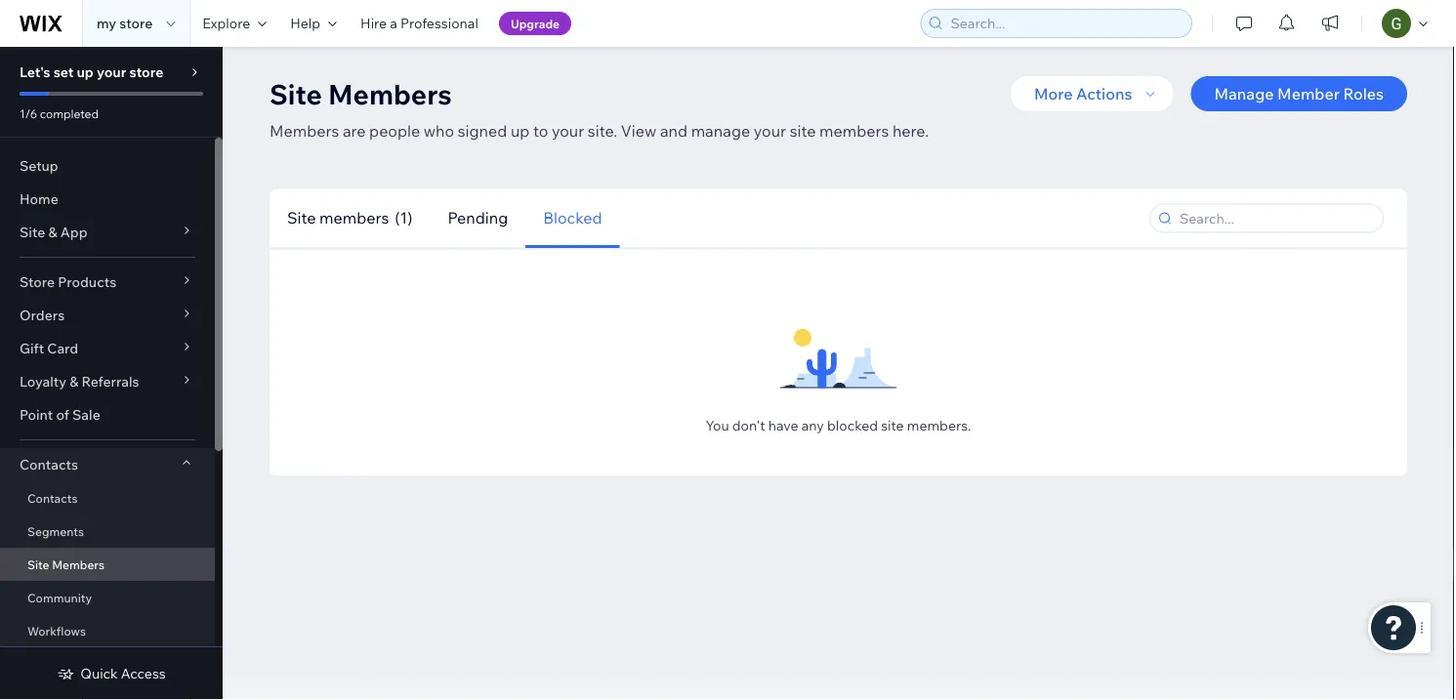 Task type: locate. For each thing, give the bounding box(es) containing it.
&
[[48, 224, 57, 241], [69, 373, 78, 390]]

members
[[328, 77, 452, 111], [270, 121, 339, 140], [52, 557, 105, 572]]

contacts inside contacts link
[[27, 491, 78, 506]]

site inside popup button
[[20, 224, 45, 241]]

gift card
[[20, 340, 78, 357]]

people
[[369, 121, 420, 140]]

1 horizontal spatial site
[[881, 417, 904, 434]]

access
[[121, 665, 166, 682]]

0 vertical spatial contacts
[[20, 456, 78, 473]]

1 horizontal spatial up
[[511, 121, 530, 140]]

any
[[802, 417, 824, 434]]

members up people
[[328, 77, 452, 111]]

blocked
[[543, 208, 602, 228]]

members left (1)
[[320, 208, 389, 228]]

up
[[77, 63, 94, 81], [511, 121, 530, 140]]

site inside "link"
[[27, 557, 49, 572]]

loyalty & referrals button
[[0, 365, 215, 399]]

community
[[27, 590, 92, 605]]

0 horizontal spatial members
[[320, 208, 389, 228]]

store right my
[[119, 15, 153, 32]]

a
[[390, 15, 397, 32]]

community link
[[0, 581, 215, 614]]

your right manage
[[754, 121, 786, 140]]

0 vertical spatial members
[[328, 77, 452, 111]]

site for site members (1)
[[287, 208, 316, 228]]

tab list containing site members
[[270, 189, 898, 248]]

setup link
[[0, 149, 215, 183]]

1 horizontal spatial &
[[69, 373, 78, 390]]

2 vertical spatial members
[[52, 557, 105, 572]]

members up community
[[52, 557, 105, 572]]

gift
[[20, 340, 44, 357]]

members left here. at the right top of the page
[[820, 121, 889, 140]]

store products
[[20, 274, 116, 291]]

professional
[[401, 15, 479, 32]]

sidebar element
[[0, 47, 223, 700]]

contacts up segments
[[27, 491, 78, 506]]

site inside site members members are people who signed up to your site. view and manage your site members here.
[[270, 77, 322, 111]]

blocked button
[[526, 189, 620, 248]]

member
[[1278, 84, 1340, 104]]

site
[[270, 77, 322, 111], [287, 208, 316, 228], [20, 224, 45, 241], [27, 557, 49, 572]]

0 horizontal spatial site
[[790, 121, 816, 140]]

0 horizontal spatial &
[[48, 224, 57, 241]]

of
[[56, 406, 69, 423]]

your inside sidebar element
[[97, 63, 126, 81]]

& left app
[[48, 224, 57, 241]]

& right loyalty
[[69, 373, 78, 390]]

store products button
[[0, 266, 215, 299]]

store down my store
[[129, 63, 164, 81]]

1 vertical spatial up
[[511, 121, 530, 140]]

& inside site & app popup button
[[48, 224, 57, 241]]

site for site members members are people who signed up to your site. view and manage your site members here.
[[270, 77, 322, 111]]

0 vertical spatial store
[[119, 15, 153, 32]]

1 vertical spatial contacts
[[27, 491, 78, 506]]

explore
[[202, 15, 250, 32]]

site members (1)
[[287, 208, 413, 228]]

your
[[97, 63, 126, 81], [552, 121, 584, 140], [754, 121, 786, 140]]

Search... field
[[945, 10, 1186, 37], [1174, 205, 1377, 232]]

0 vertical spatial search... field
[[945, 10, 1186, 37]]

site right manage
[[790, 121, 816, 140]]

up left to at the left of page
[[511, 121, 530, 140]]

set
[[53, 63, 74, 81]]

pending
[[448, 208, 508, 228]]

0 vertical spatial up
[[77, 63, 94, 81]]

contacts link
[[0, 482, 215, 515]]

& inside loyalty & referrals popup button
[[69, 373, 78, 390]]

contacts inside popup button
[[20, 456, 78, 473]]

1 vertical spatial site
[[881, 417, 904, 434]]

workflows
[[27, 624, 86, 638]]

your right to at the left of page
[[552, 121, 584, 140]]

let's
[[20, 63, 50, 81]]

card
[[47, 340, 78, 357]]

1/6
[[20, 106, 37, 121]]

and
[[660, 121, 688, 140]]

help button
[[279, 0, 349, 47]]

0 vertical spatial &
[[48, 224, 57, 241]]

0 horizontal spatial up
[[77, 63, 94, 81]]

0 vertical spatial members
[[820, 121, 889, 140]]

to
[[533, 121, 548, 140]]

0 vertical spatial site
[[790, 121, 816, 140]]

members left are on the left of the page
[[270, 121, 339, 140]]

contacts down point of sale
[[20, 456, 78, 473]]

your right the set
[[97, 63, 126, 81]]

1 horizontal spatial members
[[820, 121, 889, 140]]

members inside site members "link"
[[52, 557, 105, 572]]

up right the set
[[77, 63, 94, 81]]

1 horizontal spatial your
[[552, 121, 584, 140]]

& for site
[[48, 224, 57, 241]]

have
[[768, 417, 799, 434]]

contacts for contacts link
[[27, 491, 78, 506]]

my store
[[97, 15, 153, 32]]

site
[[790, 121, 816, 140], [881, 417, 904, 434]]

members.
[[907, 417, 971, 434]]

segments link
[[0, 515, 215, 548]]

empty state_generic_nothing here_desert image
[[780, 291, 897, 408]]

1 vertical spatial store
[[129, 63, 164, 81]]

referrals
[[82, 373, 139, 390]]

setup
[[20, 157, 58, 174]]

members for site members
[[52, 557, 105, 572]]

help
[[290, 15, 320, 32]]

members for site members members are people who signed up to your site. view and manage your site members here.
[[328, 77, 452, 111]]

contacts
[[20, 456, 78, 473], [27, 491, 78, 506]]

point of sale
[[20, 406, 100, 423]]

manage member roles button
[[1191, 76, 1408, 111]]

0 horizontal spatial your
[[97, 63, 126, 81]]

site & app button
[[0, 216, 215, 249]]

hire a professional link
[[349, 0, 490, 47]]

members
[[820, 121, 889, 140], [320, 208, 389, 228]]

upgrade button
[[499, 12, 572, 35]]

up inside sidebar element
[[77, 63, 94, 81]]

site right blocked
[[881, 417, 904, 434]]

upgrade
[[511, 16, 560, 31]]

contacts for the contacts popup button
[[20, 456, 78, 473]]

segments
[[27, 524, 84, 539]]

tab list
[[270, 189, 898, 248]]

home link
[[0, 183, 215, 216]]

store
[[119, 15, 153, 32], [129, 63, 164, 81]]

1 vertical spatial &
[[69, 373, 78, 390]]



Task type: describe. For each thing, give the bounding box(es) containing it.
1 vertical spatial search... field
[[1174, 205, 1377, 232]]

orders button
[[0, 299, 215, 332]]

manage member roles
[[1215, 84, 1384, 104]]

you don't have any blocked site members.
[[706, 417, 971, 434]]

signed
[[458, 121, 507, 140]]

manage
[[1215, 84, 1274, 104]]

point
[[20, 406, 53, 423]]

site inside site members members are people who signed up to your site. view and manage your site members here.
[[790, 121, 816, 140]]

blocked
[[827, 417, 878, 434]]

view
[[621, 121, 657, 140]]

site members
[[27, 557, 105, 572]]

you
[[706, 417, 729, 434]]

loyalty & referrals
[[20, 373, 139, 390]]

let's set up your store
[[20, 63, 164, 81]]

more actions
[[1034, 84, 1133, 104]]

contacts button
[[0, 448, 215, 482]]

who
[[424, 121, 454, 140]]

app
[[60, 224, 88, 241]]

gift card button
[[0, 332, 215, 365]]

are
[[343, 121, 366, 140]]

roles
[[1344, 84, 1384, 104]]

site members link
[[0, 548, 215, 581]]

manage
[[691, 121, 750, 140]]

don't
[[732, 417, 765, 434]]

site for site & app
[[20, 224, 45, 241]]

loyalty
[[20, 373, 66, 390]]

2 horizontal spatial your
[[754, 121, 786, 140]]

here.
[[893, 121, 929, 140]]

site members members are people who signed up to your site. view and manage your site members here.
[[270, 77, 929, 140]]

& for loyalty
[[69, 373, 78, 390]]

1 vertical spatial members
[[270, 121, 339, 140]]

quick
[[80, 665, 118, 682]]

hire a professional
[[361, 15, 479, 32]]

sale
[[72, 406, 100, 423]]

more actions button
[[1011, 76, 1174, 111]]

hire
[[361, 15, 387, 32]]

quick access button
[[57, 665, 166, 683]]

site & app
[[20, 224, 88, 241]]

orders
[[20, 307, 65, 324]]

site.
[[588, 121, 617, 140]]

quick access
[[80, 665, 166, 682]]

my
[[97, 15, 116, 32]]

home
[[20, 190, 58, 208]]

more
[[1034, 84, 1073, 104]]

point of sale link
[[0, 399, 215, 432]]

(1)
[[395, 208, 413, 228]]

store inside sidebar element
[[129, 63, 164, 81]]

1/6 completed
[[20, 106, 99, 121]]

pending button
[[430, 189, 526, 248]]

up inside site members members are people who signed up to your site. view and manage your site members here.
[[511, 121, 530, 140]]

workflows link
[[0, 614, 215, 648]]

site for site members
[[27, 557, 49, 572]]

completed
[[40, 106, 99, 121]]

store
[[20, 274, 55, 291]]

actions
[[1077, 84, 1133, 104]]

members inside site members members are people who signed up to your site. view and manage your site members here.
[[820, 121, 889, 140]]

1 vertical spatial members
[[320, 208, 389, 228]]

products
[[58, 274, 116, 291]]



Task type: vqa. For each thing, say whether or not it's contained in the screenshot.
Search for tools, apps, help & more... field
no



